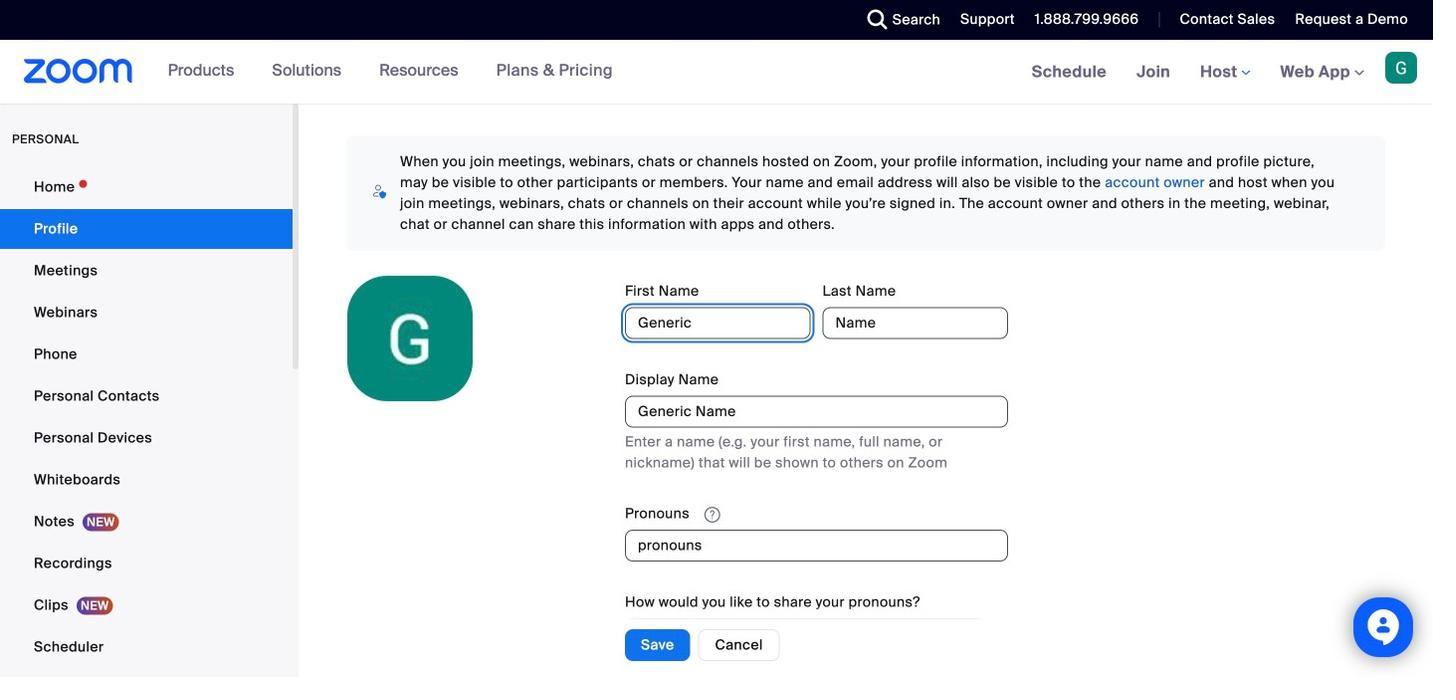 Task type: describe. For each thing, give the bounding box(es) containing it.
Last Name text field
[[823, 307, 1009, 339]]

user photo image
[[348, 276, 473, 401]]

learn more about pronouns image
[[699, 506, 727, 524]]

product information navigation
[[153, 40, 628, 104]]

First Name text field
[[625, 307, 811, 339]]

Pronouns text field
[[625, 530, 1009, 562]]

profile picture image
[[1386, 52, 1418, 84]]



Task type: vqa. For each thing, say whether or not it's contained in the screenshot.
the bottom I
no



Task type: locate. For each thing, give the bounding box(es) containing it.
banner
[[0, 40, 1434, 105]]

None text field
[[625, 396, 1009, 428]]

meetings navigation
[[1017, 40, 1434, 105]]

personal menu menu
[[0, 167, 293, 677]]

zoom logo image
[[24, 59, 133, 84]]



